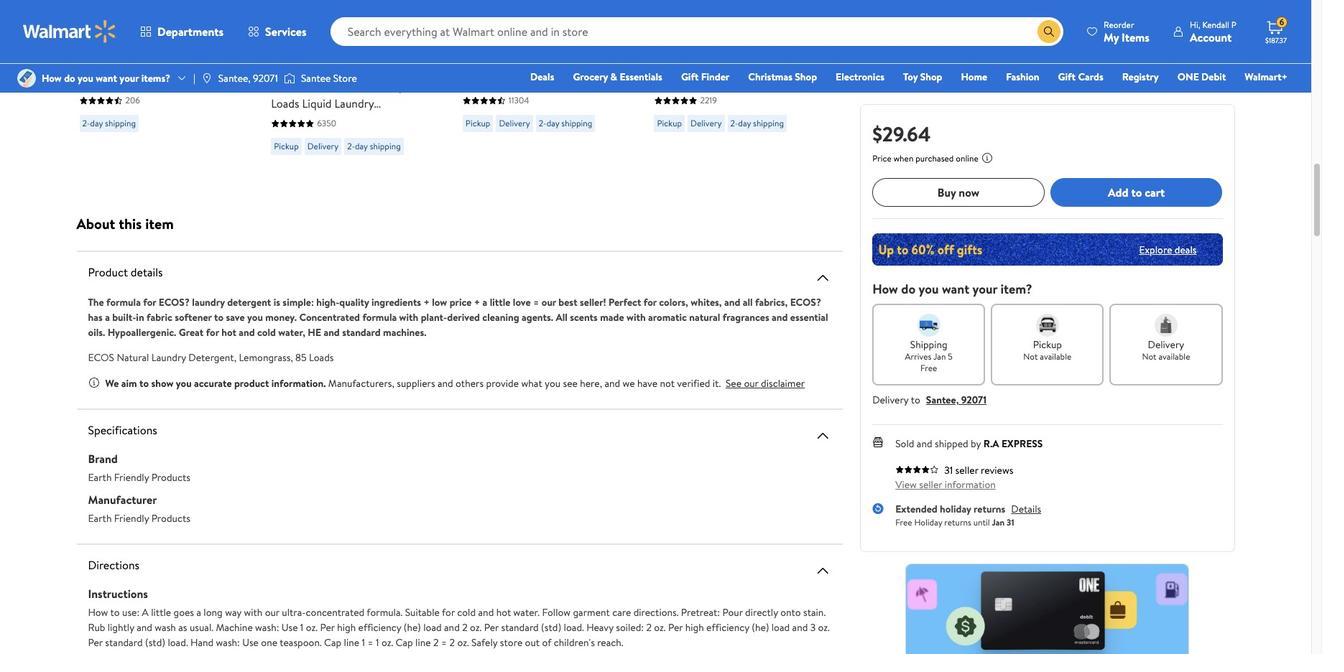 Task type: vqa. For each thing, say whether or not it's contained in the screenshot.
Electronic
no



Task type: locate. For each thing, give the bounding box(es) containing it.
1 vertical spatial do
[[902, 280, 916, 298]]

1 gift from the left
[[681, 70, 699, 84]]

gift for gift cards
[[1059, 70, 1076, 84]]

2-day shipping down christmas on the right top of the page
[[731, 117, 784, 129]]

not down intent image for delivery
[[1143, 351, 1157, 363]]

how up rub on the bottom of the page
[[88, 606, 108, 620]]

seller for 31
[[956, 464, 979, 478]]

1 ¢/ea from the left
[[521, 21, 540, 35]]

santee, down 5
[[926, 393, 959, 408]]

0 horizontal spatial your
[[120, 71, 139, 86]]

&
[[295, 64, 303, 80], [611, 70, 618, 84]]

explore deals
[[1140, 243, 1197, 257]]

built-
[[112, 311, 136, 325]]

add to cart button
[[1051, 178, 1223, 207]]

want left item?
[[942, 280, 970, 298]]

1 horizontal spatial cold
[[457, 606, 476, 620]]

debit
[[1202, 70, 1227, 84]]

use left one
[[242, 636, 259, 650]]

cards
[[1079, 70, 1104, 84]]

¢/ea inside $19.97 16.2 ¢/ea all liquid laundry detergent, free clear for sensitive skin, 184.5 ounce, 123 loads
[[521, 21, 540, 35]]

0 horizontal spatial a
[[105, 311, 110, 325]]

others
[[456, 376, 484, 391]]

1 horizontal spatial hot
[[496, 606, 511, 620]]

whites,
[[691, 295, 722, 310]]

our right see
[[744, 376, 759, 391]]

detergent, up accurate
[[189, 351, 237, 365]]

2 ¢/ea from the left
[[718, 21, 737, 35]]

1 vertical spatial 31
[[1007, 517, 1015, 529]]

available inside pickup not available
[[1040, 351, 1072, 363]]

1 up teaspoon.
[[300, 621, 304, 635]]

1 vertical spatial use
[[242, 636, 259, 650]]

until
[[974, 517, 990, 529]]

2 not from the left
[[1143, 351, 1157, 363]]

0 horizontal spatial loads
[[271, 96, 299, 111]]

suppliers
[[397, 376, 435, 391]]

product details
[[88, 265, 163, 280]]

pickup
[[466, 117, 491, 129], [657, 117, 682, 129], [274, 140, 299, 152], [1034, 338, 1062, 352]]

jan inside extended holiday returns details free holiday returns until jan 31
[[992, 517, 1005, 529]]

1 vertical spatial sheets
[[99, 88, 133, 104]]

1 horizontal spatial all
[[743, 295, 753, 310]]

do for how do you want your item?
[[902, 280, 916, 298]]

your up 206
[[120, 71, 139, 86]]

fashion
[[1007, 70, 1040, 84]]

85 inside "$27.24 32.0 ¢/ea tide pods laundry detergent soap packs with ultra oxi, 85 ct"
[[787, 57, 800, 73]]

92071
[[253, 71, 278, 86], [962, 393, 987, 408]]

2 horizontal spatial liquid
[[477, 41, 506, 57]]

1 vertical spatial standard
[[501, 621, 539, 635]]

laundry inside now $9.89 $19.99 poesie laundry detergent sheets fresh scent eco-friendly clear plastic-free liquid less 160 sheets
[[115, 41, 154, 57]]

1 horizontal spatial santee,
[[926, 393, 959, 408]]

1 high from the left
[[337, 621, 356, 635]]

packs
[[682, 57, 710, 73]]

lightly
[[108, 621, 134, 635]]

2219
[[701, 94, 717, 106]]

1 horizontal spatial 31
[[1007, 517, 1015, 529]]

liquid inside $19.97 16.2 ¢/ea all liquid laundry detergent, free clear for sensitive skin, 184.5 ounce, 123 loads
[[477, 41, 506, 57]]

2 available from the left
[[1159, 351, 1191, 363]]

1 vertical spatial your
[[973, 280, 998, 298]]

your for item?
[[973, 280, 998, 298]]

1 vertical spatial formula
[[363, 311, 397, 325]]

2 efficiency from the left
[[707, 621, 750, 635]]

do up shipping
[[902, 280, 916, 298]]

hot inside the formula for ecos? laundry detergent is simple: high-quality ingredients + low price + a little love = our best seller! perfect for colors, whites, and all fabrics, ecos? has a built-in fabric softener to save you money. concentrated formula with plant-derived cleaning agents. all scents made with aromatic natural fragrances and essential oils. hypoallergenic. great for hot and cold water, he and standard machines.
[[222, 326, 236, 340]]

0 horizontal spatial (he)
[[404, 621, 421, 635]]

& right arm
[[295, 64, 303, 80]]

1 horizontal spatial +
[[474, 295, 480, 310]]

3
[[811, 621, 816, 635]]

earth down brand
[[88, 471, 112, 485]]

detergent, inside $19.97 16.2 ¢/ea all liquid laundry detergent, free clear for sensitive skin, 184.5 ounce, 123 loads
[[551, 41, 606, 57]]

 image right the "|"
[[201, 73, 213, 84]]

2 vertical spatial detergent,
[[189, 351, 237, 365]]

all up fragrances
[[743, 295, 753, 310]]

1 horizontal spatial how
[[88, 606, 108, 620]]

available inside delivery not available
[[1159, 351, 1191, 363]]

loads down arm
[[271, 96, 299, 111]]

1 horizontal spatial line
[[416, 636, 431, 650]]

detergent up christmas on the right top of the page
[[747, 41, 799, 57]]

you down detergent
[[247, 311, 263, 325]]

2 cap from the left
[[396, 636, 413, 650]]

friendly down manufacturer
[[114, 511, 149, 526]]

1 horizontal spatial ¢/ea
[[718, 21, 737, 35]]

0 vertical spatial load.
[[564, 621, 584, 635]]

1 horizontal spatial wash:
[[255, 621, 279, 635]]

to inside instructions how to use: a little goes a long way with our ultra-concentrated formula. suitable for cold and hot water. follow garment care directions. pretreat: pour directly onto stain. rub lightly and wash as usual. machine wash: use 1 oz. per high efficiency (he) load and 2 oz. per standard (std) load. heavy soiled: 2 oz. per high efficiency (he) load and 3 oz. per standard (std) load. hand wash: use one teaspoon. cap line 1 = 1 oz. cap line 2 = 2 oz. safely store out of children's reach.
[[110, 606, 120, 620]]

delivery up sold
[[873, 393, 909, 408]]

1 vertical spatial all
[[743, 295, 753, 310]]

+ left low
[[424, 295, 430, 310]]

1 horizontal spatial 1
[[362, 636, 365, 650]]

fabric
[[147, 311, 172, 325]]

you inside the formula for ecos? laundry detergent is simple: high-quality ingredients + low price + a little love = our best seller! perfect for colors, whites, and all fabrics, ecos? has a built-in fabric softener to save you money. concentrated formula with plant-derived cleaning agents. all scents made with aromatic natural fragrances and essential oils. hypoallergenic. great for hot and cold water, he and standard machines.
[[247, 311, 263, 325]]

options
[[271, 38, 306, 52]]

with down perfect
[[627, 311, 646, 325]]

0 vertical spatial loads
[[549, 73, 577, 88]]

hot inside instructions how to use: a little goes a long way with our ultra-concentrated formula. suitable for cold and hot water. follow garment care directions. pretreat: pour directly onto stain. rub lightly and wash as usual. machine wash: use 1 oz. per high efficiency (he) load and 2 oz. per standard (std) load. heavy soiled: 2 oz. per high efficiency (he) load and 3 oz. per standard (std) load. hand wash: use one teaspoon. cap line 1 = 1 oz. cap line 2 = 2 oz. safely store out of children's reach.
[[496, 606, 511, 620]]

1 horizontal spatial returns
[[974, 502, 1006, 517]]

1 horizontal spatial  image
[[201, 73, 213, 84]]

0 horizontal spatial our
[[265, 606, 280, 620]]

formula.
[[367, 606, 403, 620]]

loads down he
[[309, 351, 334, 365]]

sold and shipped by r.a express
[[896, 437, 1043, 451]]

registry link
[[1116, 69, 1166, 85]]

pickup down "odor"
[[274, 140, 299, 152]]

laundry up show
[[152, 351, 186, 365]]

1 horizontal spatial available
[[1159, 351, 1191, 363]]

fresh inside now $9.89 $19.99 poesie laundry detergent sheets fresh scent eco-friendly clear plastic-free liquid less 160 sheets
[[116, 57, 143, 73]]

2 product group from the left
[[271, 0, 431, 161]]

85 right oxi,
[[787, 57, 800, 73]]

product group
[[79, 0, 240, 161], [271, 0, 431, 161], [463, 0, 623, 161], [655, 0, 815, 161]]

standard inside the formula for ecos? laundry detergent is simple: high-quality ingredients + low price + a little love = our best seller! perfect for colors, whites, and all fabrics, ecos? has a built-in fabric softener to save you money. concentrated formula with plant-derived cleaning agents. all scents made with aromatic natural fragrances and essential oils. hypoallergenic. great for hot and cold water, he and standard machines.
[[342, 326, 381, 340]]

2-day shipping down '123'
[[539, 117, 593, 129]]

0 horizontal spatial $9.48
[[271, 19, 302, 37]]

1 vertical spatial detergent,
[[271, 111, 326, 127]]

hot down save
[[222, 326, 236, 340]]

aim
[[121, 376, 137, 391]]

liquid inside the arm & hammer plus oxiclean odor blasters fresh burst, 77 loads liquid laundry detergent, 100.5 fl oz
[[302, 96, 332, 111]]

reorder
[[1104, 18, 1135, 31]]

1 load from the left
[[424, 621, 442, 635]]

jan inside shipping arrives jan 5 free
[[934, 351, 946, 363]]

my
[[1104, 29, 1119, 45]]

liquid up 6350
[[302, 96, 332, 111]]

cold inside the formula for ecos? laundry detergent is simple: high-quality ingredients + low price + a little love = our best seller! perfect for colors, whites, and all fabrics, ecos? has a built-in fabric softener to save you money. concentrated formula with plant-derived cleaning agents. all scents made with aromatic natural fragrances and essential oils. hypoallergenic. great for hot and cold water, he and standard machines.
[[257, 326, 276, 340]]

= right love
[[533, 295, 539, 310]]

0 horizontal spatial clear
[[79, 73, 106, 88]]

oxiclean
[[375, 64, 421, 80]]

returns left until
[[945, 517, 972, 529]]

 image for how do you want your items?
[[17, 69, 36, 88]]

wash:
[[255, 621, 279, 635], [216, 636, 240, 650]]

details
[[131, 265, 163, 280]]

 image
[[17, 69, 36, 88], [284, 71, 295, 86], [201, 73, 213, 84]]

finder
[[701, 70, 730, 84]]

load down the onto
[[772, 621, 790, 635]]

1 horizontal spatial high
[[686, 621, 704, 635]]

1 horizontal spatial =
[[441, 636, 447, 650]]

1 detergent from the left
[[157, 41, 209, 57]]

sheets
[[79, 57, 113, 73], [99, 88, 133, 104]]

about
[[77, 214, 115, 234]]

load. up children's
[[564, 621, 584, 635]]

to inside button
[[1132, 185, 1143, 200]]

with right way
[[244, 606, 263, 620]]

0 horizontal spatial jan
[[934, 351, 946, 363]]

1 horizontal spatial shop
[[921, 70, 943, 84]]

$9.48 left the "–"
[[332, 38, 356, 52]]

little up wash
[[151, 606, 171, 620]]

fresh inside the arm & hammer plus oxiclean odor blasters fresh burst, 77 loads liquid laundry detergent, 100.5 fl oz
[[342, 80, 370, 96]]

31
[[945, 464, 953, 478], [1007, 517, 1015, 529]]

3 product group from the left
[[463, 0, 623, 161]]

0 vertical spatial formula
[[106, 295, 141, 310]]

delivery down the '2219'
[[691, 117, 722, 129]]

0 horizontal spatial =
[[368, 636, 374, 650]]

fresh left burst,
[[342, 80, 370, 96]]

onto
[[781, 606, 801, 620]]

2 gift from the left
[[1059, 70, 1076, 84]]

2 line from the left
[[416, 636, 431, 650]]

¢/ea for $27.24
[[718, 21, 737, 35]]

shipping down oz
[[370, 140, 401, 152]]

how
[[42, 71, 62, 86], [873, 280, 899, 298], [88, 606, 108, 620]]

buy now button
[[873, 178, 1045, 207]]

0 horizontal spatial 31
[[945, 464, 953, 478]]

1 horizontal spatial jan
[[992, 517, 1005, 529]]

delivery not available
[[1143, 338, 1191, 363]]

31 inside extended holiday returns details free holiday returns until jan 31
[[1007, 517, 1015, 529]]

laundry inside the arm & hammer plus oxiclean odor blasters fresh burst, 77 loads liquid laundry detergent, 100.5 fl oz
[[335, 96, 374, 111]]

load down suitable
[[424, 621, 442, 635]]

0 vertical spatial earth
[[88, 471, 112, 485]]

poesie
[[79, 41, 112, 57]]

clear
[[488, 57, 514, 73], [79, 73, 106, 88]]

0 horizontal spatial detergent,
[[189, 351, 237, 365]]

gift cards link
[[1052, 69, 1110, 85]]

gift left finder
[[681, 70, 699, 84]]

little inside the formula for ecos? laundry detergent is simple: high-quality ingredients + low price + a little love = our best seller! perfect for colors, whites, and all fabrics, ecos? has a built-in fabric softener to save you money. concentrated formula with plant-derived cleaning agents. all scents made with aromatic natural fragrances and essential oils. hypoallergenic. great for hot and cold water, he and standard machines.
[[490, 295, 511, 310]]

available for pickup
[[1040, 351, 1072, 363]]

pickup not available
[[1024, 338, 1072, 363]]

not inside pickup not available
[[1024, 351, 1038, 363]]

we
[[105, 376, 119, 391]]

p
[[1232, 18, 1237, 31]]

intent image for delivery image
[[1155, 314, 1178, 337]]

1 vertical spatial jan
[[992, 517, 1005, 529]]

0 horizontal spatial available
[[1040, 351, 1072, 363]]

0 horizontal spatial how
[[42, 71, 62, 86]]

shop for christmas shop
[[795, 70, 817, 84]]

softener
[[175, 311, 212, 325]]

you left the see
[[545, 376, 561, 391]]

$9.48 options from $9.48 – $13.98
[[271, 19, 393, 52]]

1 vertical spatial 85
[[296, 351, 307, 365]]

1 earth from the top
[[88, 471, 112, 485]]

=
[[533, 295, 539, 310], [368, 636, 374, 650], [441, 636, 447, 650]]

price
[[450, 295, 472, 310]]

1 (he) from the left
[[404, 621, 421, 635]]

2 detergent from the left
[[747, 41, 799, 57]]

0 horizontal spatial wash:
[[216, 636, 240, 650]]

the
[[88, 295, 104, 310]]

he
[[308, 326, 321, 340]]

the formula for ecos? laundry detergent is simple: high-quality ingredients + low price + a little love = our best seller! perfect for colors, whites, and all fabrics, ecos? has a built-in fabric softener to save you money. concentrated formula with plant-derived cleaning agents. all scents made with aromatic natural fragrances and essential oils. hypoallergenic. great for hot and cold water, he and standard machines.
[[88, 295, 829, 340]]

gift for gift finder
[[681, 70, 699, 84]]

1 vertical spatial cold
[[457, 606, 476, 620]]

our inside instructions how to use: a little goes a long way with our ultra-concentrated formula. suitable for cold and hot water. follow garment care directions. pretreat: pour directly onto stain. rub lightly and wash as usual. machine wash: use 1 oz. per high efficiency (he) load and 2 oz. per standard (std) load. heavy soiled: 2 oz. per high efficiency (he) load and 3 oz. per standard (std) load. hand wash: use one teaspoon. cap line 1 = 1 oz. cap line 2 = 2 oz. safely store out of children's reach.
[[265, 606, 280, 620]]

2 shop from the left
[[921, 70, 943, 84]]

reorder my items
[[1104, 18, 1150, 45]]

detergent inside "$27.24 32.0 ¢/ea tide pods laundry detergent soap packs with ultra oxi, 85 ct"
[[747, 41, 799, 57]]

1 product group from the left
[[79, 0, 240, 161]]

scents
[[570, 311, 598, 325]]

6350
[[317, 117, 337, 129]]

standard down quality
[[342, 326, 381, 340]]

2 horizontal spatial loads
[[549, 73, 577, 88]]

0 horizontal spatial all
[[463, 41, 474, 57]]

0 horizontal spatial load.
[[168, 636, 188, 650]]

delivery down intent image for delivery
[[1148, 338, 1185, 352]]

0 horizontal spatial load
[[424, 621, 442, 635]]

0 horizontal spatial cap
[[324, 636, 342, 650]]

1 horizontal spatial do
[[902, 280, 916, 298]]

usual.
[[190, 621, 214, 635]]

1 down concentrated
[[362, 636, 365, 650]]

santee, right the "|"
[[218, 71, 251, 86]]

(he) down the directly in the bottom of the page
[[752, 621, 769, 635]]

intent image for pickup image
[[1036, 314, 1059, 337]]

0 vertical spatial all
[[463, 41, 474, 57]]

 image down 'walmart' image
[[17, 69, 36, 88]]

0 vertical spatial how
[[42, 71, 62, 86]]

1 horizontal spatial not
[[1143, 351, 1157, 363]]

pour
[[723, 606, 743, 620]]

sheets down how do you want your items?
[[99, 88, 133, 104]]

with inside instructions how to use: a little goes a long way with our ultra-concentrated formula. suitable for cold and hot water. follow garment care directions. pretreat: pour directly onto stain. rub lightly and wash as usual. machine wash: use 1 oz. per high efficiency (he) load and 2 oz. per standard (std) load. heavy soiled: 2 oz. per high efficiency (he) load and 3 oz. per standard (std) load. hand wash: use one teaspoon. cap line 1 = 1 oz. cap line 2 = 2 oz. safely store out of children's reach.
[[244, 606, 263, 620]]

seller down sold and shipped by r.a express
[[956, 464, 979, 478]]

legal information image
[[982, 152, 993, 164]]

$9.89
[[108, 19, 138, 37]]

eco-
[[177, 57, 200, 73]]

0 horizontal spatial &
[[295, 64, 303, 80]]

2 horizontal spatial detergent,
[[551, 41, 606, 57]]

0 vertical spatial santee,
[[218, 71, 251, 86]]

our left ultra-
[[265, 606, 280, 620]]

4 product group from the left
[[655, 0, 815, 161]]

cold down money.
[[257, 326, 276, 340]]

2 + from the left
[[474, 295, 480, 310]]

care
[[613, 606, 631, 620]]

1 horizontal spatial our
[[542, 295, 556, 310]]

see our disclaimer button
[[726, 376, 805, 391]]

product group containing $27.24
[[655, 0, 815, 161]]

with up machines.
[[399, 311, 419, 325]]

line down suitable
[[416, 636, 431, 650]]

it.
[[713, 376, 721, 391]]

wash: up one
[[255, 621, 279, 635]]

shop right oxi,
[[795, 70, 817, 84]]

2 products from the top
[[151, 511, 190, 526]]

high down concentrated
[[337, 621, 356, 635]]

want up 160
[[96, 71, 117, 86]]

formula down ingredients
[[363, 311, 397, 325]]

0 vertical spatial (std)
[[541, 621, 562, 635]]

how for how do you want your items?
[[42, 71, 62, 86]]

fresh left scent
[[116, 57, 143, 73]]

1 vertical spatial santee,
[[926, 393, 959, 408]]

1 horizontal spatial fresh
[[342, 80, 370, 96]]

1 available from the left
[[1040, 351, 1072, 363]]

delivery down 6350
[[307, 140, 339, 152]]

1 vertical spatial earth
[[88, 511, 112, 526]]

2 vertical spatial a
[[197, 606, 201, 620]]

gift finder link
[[675, 69, 736, 85]]

product details image
[[815, 270, 832, 287]]

gift left cards
[[1059, 70, 1076, 84]]

& inside grocery & essentials link
[[611, 70, 618, 84]]

0 vertical spatial hot
[[222, 326, 236, 340]]

all
[[463, 41, 474, 57], [743, 295, 753, 310]]

scent
[[146, 57, 174, 73]]

2 horizontal spatial our
[[744, 376, 759, 391]]

0 vertical spatial detergent,
[[551, 41, 606, 57]]

a up cleaning
[[483, 295, 488, 310]]

1 horizontal spatial seller
[[956, 464, 979, 478]]

 image for santee, 92071
[[201, 73, 213, 84]]

available down intent image for pickup
[[1040, 351, 1072, 363]]

delivery
[[499, 117, 530, 129], [691, 117, 722, 129], [307, 140, 339, 152], [1148, 338, 1185, 352], [873, 393, 909, 408]]

your
[[120, 71, 139, 86], [973, 280, 998, 298]]

0 horizontal spatial fresh
[[116, 57, 143, 73]]

gift finder
[[681, 70, 730, 84]]

1 vertical spatial hot
[[496, 606, 511, 620]]

3.8387 stars out of 5, based on 31 seller reviews element
[[896, 466, 939, 474]]

detergent inside now $9.89 $19.99 poesie laundry detergent sheets fresh scent eco-friendly clear plastic-free liquid less 160 sheets
[[157, 41, 209, 57]]

 image left santee
[[284, 71, 295, 86]]

hammer
[[306, 64, 349, 80]]

2 load from the left
[[772, 621, 790, 635]]

jan left 5
[[934, 351, 946, 363]]

directly
[[746, 606, 778, 620]]

0 vertical spatial want
[[96, 71, 117, 86]]

perfect
[[609, 295, 642, 310]]

pickup down "ct"
[[657, 117, 682, 129]]

1 horizontal spatial clear
[[488, 57, 514, 73]]

liquid left less
[[170, 73, 200, 88]]

1 vertical spatial liquid
[[170, 73, 200, 88]]

buy
[[938, 185, 956, 200]]

0 horizontal spatial seller
[[920, 478, 943, 492]]

& inside the arm & hammer plus oxiclean odor blasters fresh burst, 77 loads liquid laundry detergent, 100.5 fl oz
[[295, 64, 303, 80]]

2 vertical spatial liquid
[[302, 96, 332, 111]]

high down pretreat:
[[686, 621, 704, 635]]

standard down water.
[[501, 621, 539, 635]]

machines.
[[383, 326, 427, 340]]

not inside delivery not available
[[1143, 351, 1157, 363]]

not for delivery
[[1143, 351, 1157, 363]]

efficiency down pour
[[707, 621, 750, 635]]

0 horizontal spatial detergent
[[157, 41, 209, 57]]

1 vertical spatial (std)
[[145, 636, 165, 650]]

a
[[142, 606, 149, 620]]

you right show
[[176, 376, 192, 391]]

0 vertical spatial little
[[490, 295, 511, 310]]

1 horizontal spatial little
[[490, 295, 511, 310]]

explore deals link
[[1134, 237, 1203, 263]]

1 shop from the left
[[795, 70, 817, 84]]

day
[[90, 117, 103, 129], [547, 117, 560, 129], [739, 117, 751, 129], [355, 140, 368, 152]]

standard down lightly
[[105, 636, 143, 650]]

how for how do you want your item?
[[873, 280, 899, 298]]

ecos? up essential
[[791, 295, 822, 310]]

way
[[225, 606, 242, 620]]

extended
[[896, 502, 938, 517]]

to
[[1132, 185, 1143, 200], [214, 311, 224, 325], [139, 376, 149, 391], [911, 393, 921, 408], [110, 606, 120, 620]]

free inside extended holiday returns details free holiday returns until jan 31
[[896, 517, 913, 529]]

0 horizontal spatial ecos?
[[159, 295, 190, 310]]

returns down information
[[974, 502, 1006, 517]]

1 horizontal spatial &
[[611, 70, 618, 84]]

loads right '123'
[[549, 73, 577, 88]]

¢/ea inside "$27.24 32.0 ¢/ea tide pods laundry detergent soap packs with ultra oxi, 85 ct"
[[718, 21, 737, 35]]

products down manufacturer
[[151, 511, 190, 526]]

and
[[725, 295, 741, 310], [772, 311, 788, 325], [239, 326, 255, 340], [324, 326, 340, 340], [438, 376, 453, 391], [605, 376, 621, 391], [917, 437, 933, 451], [478, 606, 494, 620], [137, 621, 152, 635], [444, 621, 460, 635], [793, 621, 808, 635]]

2 (he) from the left
[[752, 621, 769, 635]]

santee, 92071 button
[[926, 393, 987, 408]]

load. down as
[[168, 636, 188, 650]]

laundry down 32.0
[[705, 41, 744, 57]]

31 right until
[[1007, 517, 1015, 529]]

2 vertical spatial our
[[265, 606, 280, 620]]

now
[[959, 185, 980, 200]]

detergent down departments
[[157, 41, 209, 57]]

1 horizontal spatial gift
[[1059, 70, 1076, 84]]

low
[[432, 295, 447, 310]]

1 not from the left
[[1024, 351, 1038, 363]]

friendly up manufacturer
[[114, 471, 149, 485]]

detergent, down "odor"
[[271, 111, 326, 127]]

cleaning
[[483, 311, 519, 325]]

see
[[726, 376, 742, 391]]

–
[[358, 38, 364, 52]]

reviews
[[981, 464, 1014, 478]]

shipping down christmas on the right top of the page
[[753, 117, 784, 129]]

92071 down options
[[253, 71, 278, 86]]

cold up safely
[[457, 606, 476, 620]]

friendly inside now $9.89 $19.99 poesie laundry detergent sheets fresh scent eco-friendly clear plastic-free liquid less 160 sheets
[[200, 57, 240, 73]]

clear down 16.2
[[488, 57, 514, 73]]

pickup down 184.5
[[466, 117, 491, 129]]

1 horizontal spatial cap
[[396, 636, 413, 650]]

items
[[1122, 29, 1150, 45]]

2 ecos? from the left
[[791, 295, 822, 310]]

2 horizontal spatial how
[[873, 280, 899, 298]]

1 horizontal spatial formula
[[363, 311, 397, 325]]

you up 160
[[78, 71, 93, 86]]

hot left water.
[[496, 606, 511, 620]]

0 horizontal spatial not
[[1024, 351, 1038, 363]]

a right has
[[105, 311, 110, 325]]

little up cleaning
[[490, 295, 511, 310]]



Task type: describe. For each thing, give the bounding box(es) containing it.
liquid inside now $9.89 $19.99 poesie laundry detergent sheets fresh scent eco-friendly clear plastic-free liquid less 160 sheets
[[170, 73, 200, 88]]

registry
[[1123, 70, 1159, 84]]

want for item?
[[942, 280, 970, 298]]

laundry inside $19.97 16.2 ¢/ea all liquid laundry detergent, free clear for sensitive skin, 184.5 ounce, 123 loads
[[509, 41, 548, 57]]

$187.37
[[1266, 35, 1287, 45]]

per down rub on the bottom of the page
[[88, 636, 103, 650]]

one
[[261, 636, 278, 650]]

rub
[[88, 621, 105, 635]]

have
[[638, 376, 658, 391]]

2 earth from the top
[[88, 511, 112, 526]]

our inside the formula for ecos? laundry detergent is simple: high-quality ingredients + low price + a little love = our best seller! perfect for colors, whites, and all fabrics, ecos? has a built-in fabric softener to save you money. concentrated formula with plant-derived cleaning agents. all scents made with aromatic natural fragrances and essential oils. hypoallergenic. great for hot and cold water, he and standard machines.
[[542, 295, 556, 310]]

2 horizontal spatial a
[[483, 295, 488, 310]]

you up intent image for shipping
[[919, 280, 939, 298]]

1 horizontal spatial load.
[[564, 621, 584, 635]]

want for items?
[[96, 71, 117, 86]]

1 horizontal spatial (std)
[[541, 621, 562, 635]]

shipping down the grocery
[[562, 117, 593, 129]]

to left santee, 92071 button
[[911, 393, 921, 408]]

0 horizontal spatial 85
[[296, 351, 307, 365]]

all
[[556, 311, 568, 325]]

garment
[[573, 606, 610, 620]]

departments
[[157, 24, 224, 40]]

plus
[[352, 64, 372, 80]]

0 vertical spatial wash:
[[255, 621, 279, 635]]

2- down 160
[[82, 117, 90, 129]]

concentrated
[[299, 311, 360, 325]]

little inside instructions how to use: a little goes a long way with our ultra-concentrated formula. suitable for cold and hot water. follow garment care directions. pretreat: pour directly onto stain. rub lightly and wash as usual. machine wash: use 1 oz. per high efficiency (he) load and 2 oz. per standard (std) load. heavy soiled: 2 oz. per high efficiency (he) load and 3 oz. per standard (std) load. hand wash: use one teaspoon. cap line 1 = 1 oz. cap line 2 = 2 oz. safely store out of children's reach.
[[151, 606, 171, 620]]

specifications image
[[815, 427, 832, 445]]

0 vertical spatial sheets
[[79, 57, 113, 73]]

1 ecos? from the left
[[159, 295, 190, 310]]

standard for the
[[342, 326, 381, 340]]

natural
[[117, 351, 149, 365]]

loads inside the arm & hammer plus oxiclean odor blasters fresh burst, 77 loads liquid laundry detergent, 100.5 fl oz
[[271, 96, 299, 111]]

shipping arrives jan 5 free
[[905, 338, 953, 375]]

day down deals at the top left of the page
[[547, 117, 560, 129]]

hi, kendall p account
[[1190, 18, 1237, 45]]

great
[[179, 326, 204, 340]]

a inside instructions how to use: a little goes a long way with our ultra-concentrated formula. suitable for cold and hot water. follow garment care directions. pretreat: pour directly onto stain. rub lightly and wash as usual. machine wash: use 1 oz. per high efficiency (he) load and 2 oz. per standard (std) load. heavy soiled: 2 oz. per high efficiency (he) load and 3 oz. per standard (std) load. hand wash: use one teaspoon. cap line 1 = 1 oz. cap line 2 = 2 oz. safely store out of children's reach.
[[197, 606, 201, 620]]

walmart image
[[23, 20, 116, 43]]

2 vertical spatial loads
[[309, 351, 334, 365]]

santee store
[[301, 71, 357, 86]]

departments button
[[128, 14, 236, 49]]

for inside $19.97 16.2 ¢/ea all liquid laundry detergent, free clear for sensitive skin, 184.5 ounce, 123 loads
[[517, 57, 532, 73]]

1 + from the left
[[424, 295, 430, 310]]

plant-
[[421, 311, 447, 325]]

add to cart
[[1109, 185, 1165, 200]]

not for pickup
[[1024, 351, 1038, 363]]

as
[[178, 621, 187, 635]]

free inside now $9.89 $19.99 poesie laundry detergent sheets fresh scent eco-friendly clear plastic-free liquid less 160 sheets
[[145, 73, 168, 88]]

christmas shop link
[[742, 69, 824, 85]]

|
[[193, 71, 195, 86]]

ingredients
[[372, 295, 421, 310]]

directions image
[[815, 563, 832, 580]]

available for delivery
[[1159, 351, 1191, 363]]

odor
[[271, 80, 297, 96]]

hypoallergenic.
[[108, 326, 176, 340]]

how inside instructions how to use: a little goes a long way with our ultra-concentrated formula. suitable for cold and hot water. follow garment care directions. pretreat: pour directly onto stain. rub lightly and wash as usual. machine wash: use 1 oz. per high efficiency (he) load and 2 oz. per standard (std) load. heavy soiled: 2 oz. per high efficiency (he) load and 3 oz. per standard (std) load. hand wash: use one teaspoon. cap line 1 = 1 oz. cap line 2 = 2 oz. safely store out of children's reach.
[[88, 606, 108, 620]]

0 vertical spatial use
[[282, 621, 298, 635]]

teaspoon.
[[280, 636, 322, 650]]

0 vertical spatial 31
[[945, 464, 953, 478]]

1 efficiency from the left
[[358, 621, 401, 635]]

1 cap from the left
[[324, 636, 342, 650]]

your for items?
[[120, 71, 139, 86]]

¢/ea for $19.97
[[521, 21, 540, 35]]

one
[[1178, 70, 1200, 84]]

sensitive
[[535, 57, 579, 73]]

cold inside instructions how to use: a little goes a long way with our ultra-concentrated formula. suitable for cold and hot water. follow garment care directions. pretreat: pour directly onto stain. rub lightly and wash as usual. machine wash: use 1 oz. per high efficiency (he) load and 2 oz. per standard (std) load. heavy soiled: 2 oz. per high efficiency (he) load and 3 oz. per standard (std) load. hand wash: use one teaspoon. cap line 1 = 1 oz. cap line 2 = 2 oz. safely store out of children's reach.
[[457, 606, 476, 620]]

oz. down formula. on the left
[[382, 636, 393, 650]]

blasters
[[300, 80, 340, 96]]

day down 160
[[90, 117, 103, 129]]

oz. down directions.
[[654, 621, 666, 635]]

provide
[[486, 376, 519, 391]]

2- down gift finder link at the top right of the page
[[731, 117, 739, 129]]

brand
[[88, 451, 118, 467]]

to inside the formula for ecos? laundry detergent is simple: high-quality ingredients + low price + a little love = our best seller! perfect for colors, whites, and all fabrics, ecos? has a built-in fabric softener to save you money. concentrated formula with plant-derived cleaning agents. all scents made with aromatic natural fragrances and essential oils. hypoallergenic. great for hot and cold water, he and standard machines.
[[214, 311, 224, 325]]

delivery inside delivery not available
[[1148, 338, 1185, 352]]

directions
[[88, 557, 140, 573]]

detergent, inside the arm & hammer plus oxiclean odor blasters fresh burst, 77 loads liquid laundry detergent, 100.5 fl oz
[[271, 111, 326, 127]]

hi,
[[1190, 18, 1201, 31]]

1 vertical spatial friendly
[[114, 471, 149, 485]]

2 horizontal spatial 1
[[376, 636, 379, 650]]

0 vertical spatial 92071
[[253, 71, 278, 86]]

2-day shipping down oz
[[347, 140, 401, 152]]

has
[[88, 311, 103, 325]]

clear inside now $9.89 $19.99 poesie laundry detergent sheets fresh scent eco-friendly clear plastic-free liquid less 160 sheets
[[79, 73, 106, 88]]

brand earth friendly products manufacturer earth friendly products
[[88, 451, 190, 526]]

love
[[513, 295, 531, 310]]

aromatic
[[648, 311, 687, 325]]

safely
[[472, 636, 498, 650]]

loads inside $19.97 16.2 ¢/ea all liquid laundry detergent, free clear for sensitive skin, 184.5 ounce, 123 loads
[[549, 73, 577, 88]]

ct
[[655, 73, 667, 88]]

search icon image
[[1044, 26, 1055, 37]]

view seller information link
[[896, 478, 996, 492]]

fresh for &
[[342, 80, 370, 96]]

price when purchased online
[[873, 152, 979, 165]]

soiled:
[[616, 621, 644, 635]]

free inside shipping arrives jan 5 free
[[921, 362, 938, 375]]

natural
[[690, 311, 721, 325]]

intent image for shipping image
[[918, 314, 941, 337]]

christmas shop
[[749, 70, 817, 84]]

essential
[[791, 311, 829, 325]]

ounce,
[[491, 73, 527, 88]]

view
[[896, 478, 917, 492]]

0 horizontal spatial returns
[[945, 517, 972, 529]]

home link
[[955, 69, 994, 85]]

for inside instructions how to use: a little goes a long way with our ultra-concentrated formula. suitable for cold and hot water. follow garment care directions. pretreat: pour directly onto stain. rub lightly and wash as usual. machine wash: use 1 oz. per high efficiency (he) load and 2 oz. per standard (std) load. heavy soiled: 2 oz. per high efficiency (he) load and 3 oz. per standard (std) load. hand wash: use one teaspoon. cap line 1 = 1 oz. cap line 2 = 2 oz. safely store out of children's reach.
[[442, 606, 455, 620]]

delivery to santee, 92071
[[873, 393, 987, 408]]

77
[[404, 80, 416, 96]]

deals
[[1175, 243, 1197, 257]]

purchased
[[916, 152, 954, 165]]

r.a
[[984, 437, 1000, 451]]

machine
[[216, 621, 253, 635]]

oz. left safely
[[458, 636, 469, 650]]

fabrics,
[[756, 295, 788, 310]]

all inside the formula for ecos? laundry detergent is simple: high-quality ingredients + low price + a little love = our best seller! perfect for colors, whites, and all fabrics, ecos? has a built-in fabric softener to save you money. concentrated formula with plant-derived cleaning agents. all scents made with aromatic natural fragrances and essential oils. hypoallergenic. great for hot and cold water, he and standard machines.
[[743, 295, 753, 310]]

day down christmas on the right top of the page
[[739, 117, 751, 129]]

manufacturers,
[[328, 376, 395, 391]]

2- down 100.5
[[347, 140, 355, 152]]

up to sixty percent off deals. shop now. image
[[873, 234, 1223, 266]]

we
[[623, 376, 635, 391]]

delivery down 11304 at the top left
[[499, 117, 530, 129]]

per down directions.
[[669, 621, 683, 635]]

= inside the formula for ecos? laundry detergent is simple: high-quality ingredients + low price + a little love = our best seller! perfect for colors, whites, and all fabrics, ecos? has a built-in fabric softener to save you money. concentrated formula with plant-derived cleaning agents. all scents made with aromatic natural fragrances and essential oils. hypoallergenic. great for hot and cold water, he and standard machines.
[[533, 295, 539, 310]]

we aim to show you accurate product information. manufacturers, suppliers and others provide what you see here, and we have not verified it. see our disclaimer
[[105, 376, 805, 391]]

all inside $19.97 16.2 ¢/ea all liquid laundry detergent, free clear for sensitive skin, 184.5 ounce, 123 loads
[[463, 41, 474, 57]]

product group containing $19.97
[[463, 0, 623, 161]]

ecos natural laundry detergent, lemongrass, 85 loads
[[88, 351, 334, 365]]

1 products from the top
[[151, 471, 190, 485]]

water,
[[278, 326, 306, 340]]

1 line from the left
[[344, 636, 359, 650]]

2- down '123'
[[539, 117, 547, 129]]

oz. up teaspoon.
[[306, 621, 318, 635]]

0 vertical spatial $9.48
[[271, 19, 302, 37]]

account
[[1190, 29, 1232, 45]]

santee
[[301, 71, 331, 86]]

Search search field
[[330, 17, 1064, 46]]

& for grocery
[[611, 70, 618, 84]]

oz. up safely
[[470, 621, 482, 635]]

oils.
[[88, 326, 105, 340]]

2 vertical spatial friendly
[[114, 511, 149, 526]]

agents.
[[522, 311, 554, 325]]

per down concentrated
[[320, 621, 335, 635]]

pods
[[678, 41, 702, 57]]

 image for santee store
[[284, 71, 295, 86]]

2 horizontal spatial standard
[[501, 621, 539, 635]]

& for arm
[[295, 64, 303, 80]]

shipping
[[911, 338, 948, 352]]

holiday
[[940, 502, 972, 517]]

home
[[961, 70, 988, 84]]

store
[[333, 71, 357, 86]]

seller for view
[[920, 478, 943, 492]]

oz
[[367, 111, 378, 127]]

arm
[[271, 64, 293, 80]]

shipping down 206
[[105, 117, 136, 129]]

derived
[[447, 311, 480, 325]]

0 horizontal spatial 1
[[300, 621, 304, 635]]

services
[[265, 24, 307, 40]]

2 high from the left
[[686, 621, 704, 635]]

to right aim
[[139, 376, 149, 391]]

1 vertical spatial $9.48
[[332, 38, 356, 52]]

now $9.89 $19.99 poesie laundry detergent sheets fresh scent eco-friendly clear plastic-free liquid less 160 sheets
[[79, 19, 240, 104]]

1 vertical spatial 92071
[[962, 393, 987, 408]]

product group containing now $9.89
[[79, 0, 240, 161]]

tide
[[655, 41, 675, 57]]

1 vertical spatial a
[[105, 311, 110, 325]]

one debit link
[[1172, 69, 1233, 85]]

Walmart Site-Wide search field
[[330, 17, 1064, 46]]

use:
[[122, 606, 140, 620]]

hand
[[191, 636, 214, 650]]

do for how do you want your items?
[[64, 71, 75, 86]]

fresh for $9.89
[[116, 57, 143, 73]]

essentials
[[620, 70, 663, 84]]

pickup inside pickup not available
[[1034, 338, 1062, 352]]

burst,
[[372, 80, 402, 96]]

shop for toy shop
[[921, 70, 943, 84]]

item
[[145, 214, 174, 234]]

0 horizontal spatial use
[[242, 636, 259, 650]]

walmart+
[[1245, 70, 1288, 84]]

laundry inside "$27.24 32.0 ¢/ea tide pods laundry detergent soap packs with ultra oxi, 85 ct"
[[705, 41, 744, 57]]

0 horizontal spatial santee,
[[218, 71, 251, 86]]

day down fl
[[355, 140, 368, 152]]

with inside "$27.24 32.0 ¢/ea tide pods laundry detergent soap packs with ultra oxi, 85 ct"
[[712, 57, 734, 73]]

free inside $19.97 16.2 ¢/ea all liquid laundry detergent, free clear for sensitive skin, 184.5 ounce, 123 loads
[[463, 57, 485, 73]]

product group containing $9.48
[[271, 0, 431, 161]]

standard for instructions
[[105, 636, 143, 650]]

2-day shipping down 206
[[82, 117, 136, 129]]

colors,
[[659, 295, 689, 310]]

per up safely
[[484, 621, 499, 635]]

oz. right 3
[[818, 621, 830, 635]]

clear inside $19.97 16.2 ¢/ea all liquid laundry detergent, free clear for sensitive skin, 184.5 ounce, 123 loads
[[488, 57, 514, 73]]

seller!
[[580, 295, 607, 310]]

best
[[559, 295, 578, 310]]



